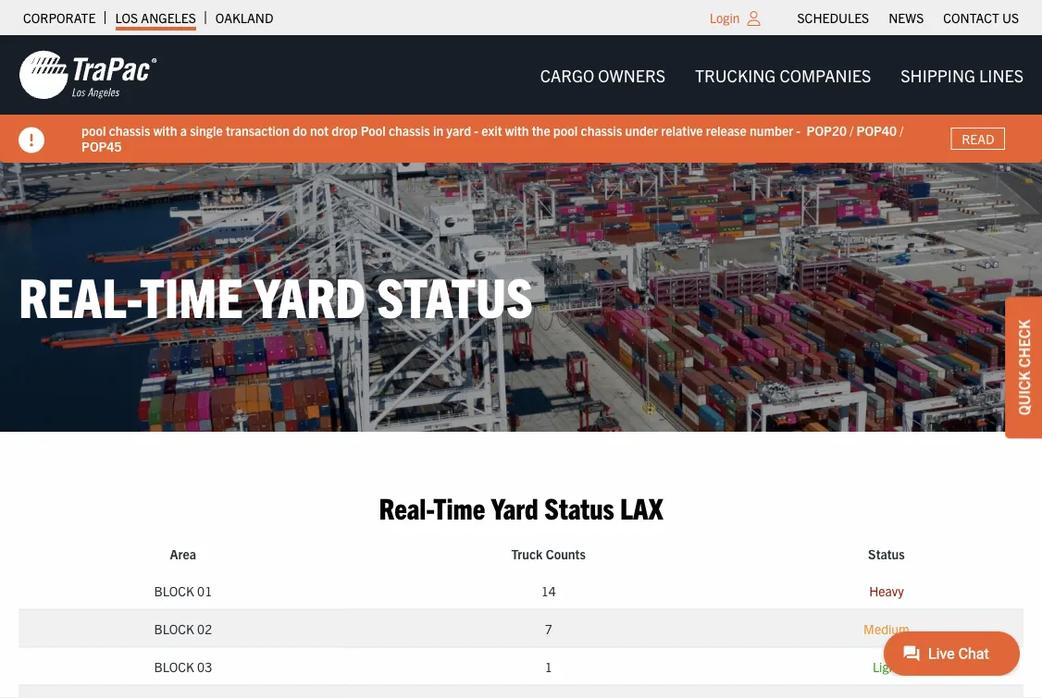 Task type: describe. For each thing, give the bounding box(es) containing it.
truck counts
[[512, 546, 586, 562]]

yard for real-time yard status lax
[[491, 490, 539, 526]]

banner containing cargo owners
[[0, 35, 1042, 163]]

1 chassis from the left
[[109, 122, 150, 139]]

03
[[197, 659, 212, 675]]

01
[[197, 583, 212, 599]]

time for real-time yard status lax
[[433, 490, 485, 526]]

schedules link
[[797, 5, 869, 31]]

block 01
[[154, 583, 212, 599]]

2 - from the left
[[796, 122, 801, 139]]

news
[[889, 9, 924, 26]]

oakland link
[[216, 5, 273, 31]]

3 chassis from the left
[[581, 122, 622, 139]]

cargo
[[540, 64, 594, 85]]

yard
[[446, 122, 471, 139]]

oakland
[[216, 9, 273, 26]]

quick check
[[1014, 320, 1033, 416]]

1 pool from the left
[[81, 122, 106, 139]]

pop45
[[81, 138, 122, 155]]

read link
[[951, 128, 1005, 150]]

1 / from the left
[[850, 122, 854, 139]]

real- for real-time yard status
[[19, 261, 140, 329]]

status for real-time yard status lax
[[544, 490, 614, 526]]

block for block 03
[[154, 659, 194, 675]]

schedules
[[797, 9, 869, 26]]

menu bar inside banner
[[525, 56, 1039, 94]]

contact us
[[943, 9, 1019, 26]]

pool chassis with a single transaction  do not drop pool chassis in yard -  exit with the pool chassis under relative release number -  pop20 / pop40 / pop45
[[81, 122, 904, 155]]

lines
[[979, 64, 1024, 85]]

2 vertical spatial status
[[868, 546, 905, 562]]

in
[[433, 122, 444, 139]]

trucking
[[695, 64, 776, 85]]

light image
[[748, 11, 760, 26]]

not
[[310, 122, 329, 139]]

relative
[[661, 122, 703, 139]]

1 with from the left
[[153, 122, 177, 139]]

corporate link
[[23, 5, 96, 31]]

2 / from the left
[[900, 122, 904, 139]]

menu bar containing schedules
[[788, 5, 1029, 31]]

the
[[532, 122, 550, 139]]

solid image
[[19, 127, 44, 153]]

drop
[[332, 122, 358, 139]]

heavy
[[869, 583, 904, 599]]

7
[[545, 621, 552, 637]]

read
[[962, 131, 995, 147]]

contact us link
[[943, 5, 1019, 31]]

1
[[545, 659, 552, 675]]

do
[[293, 122, 307, 139]]

los angeles image
[[19, 49, 157, 101]]

under
[[625, 122, 658, 139]]

pool
[[361, 122, 386, 139]]

angeles
[[141, 9, 196, 26]]

login link
[[710, 9, 740, 26]]

block 03
[[154, 659, 212, 675]]

02
[[197, 621, 212, 637]]



Task type: locate. For each thing, give the bounding box(es) containing it.
transaction
[[226, 122, 290, 139]]

0 vertical spatial real-
[[19, 261, 140, 329]]

lax
[[620, 490, 663, 526]]

chassis left under
[[581, 122, 622, 139]]

yard for real-time yard status
[[254, 261, 366, 329]]

2 block from the top
[[154, 621, 194, 637]]

- right number
[[796, 122, 801, 139]]

1 horizontal spatial real-
[[379, 490, 433, 526]]

0 horizontal spatial status
[[377, 261, 533, 329]]

block
[[154, 583, 194, 599], [154, 621, 194, 637], [154, 659, 194, 675]]

counts
[[546, 546, 586, 562]]

shipping lines
[[901, 64, 1024, 85]]

1 vertical spatial block
[[154, 621, 194, 637]]

medium
[[864, 621, 910, 637]]

pool right the the
[[553, 122, 578, 139]]

quick
[[1014, 371, 1033, 416]]

0 vertical spatial time
[[140, 261, 243, 329]]

corporate
[[23, 9, 96, 26]]

single
[[190, 122, 223, 139]]

1 horizontal spatial time
[[433, 490, 485, 526]]

14
[[541, 583, 556, 599]]

menu bar containing cargo owners
[[525, 56, 1039, 94]]

status
[[377, 261, 533, 329], [544, 490, 614, 526], [868, 546, 905, 562]]

block for block 01
[[154, 583, 194, 599]]

status for real-time yard status
[[377, 261, 533, 329]]

3 block from the top
[[154, 659, 194, 675]]

shipping lines link
[[886, 56, 1039, 94]]

0 horizontal spatial yard
[[254, 261, 366, 329]]

/ right pop40
[[900, 122, 904, 139]]

shipping
[[901, 64, 976, 85]]

0 vertical spatial block
[[154, 583, 194, 599]]

release
[[706, 122, 747, 139]]

chassis left the in
[[389, 122, 430, 139]]

1 vertical spatial time
[[433, 490, 485, 526]]

cargo owners link
[[525, 56, 680, 94]]

- left the exit
[[474, 122, 479, 139]]

a
[[180, 122, 187, 139]]

trucking companies link
[[680, 56, 886, 94]]

news link
[[889, 5, 924, 31]]

0 horizontal spatial with
[[153, 122, 177, 139]]

menu bar
[[788, 5, 1029, 31], [525, 56, 1039, 94]]

/
[[850, 122, 854, 139], [900, 122, 904, 139]]

owners
[[598, 64, 666, 85]]

us
[[1002, 9, 1019, 26]]

real-time yard status
[[19, 261, 533, 329]]

1 horizontal spatial yard
[[491, 490, 539, 526]]

1 block from the top
[[154, 583, 194, 599]]

with left 'a'
[[153, 122, 177, 139]]

1 horizontal spatial -
[[796, 122, 801, 139]]

los
[[115, 9, 138, 26]]

-
[[474, 122, 479, 139], [796, 122, 801, 139]]

light
[[873, 659, 901, 675]]

0 horizontal spatial /
[[850, 122, 854, 139]]

block left the "01"
[[154, 583, 194, 599]]

1 vertical spatial status
[[544, 490, 614, 526]]

companies
[[780, 64, 871, 85]]

2 with from the left
[[505, 122, 529, 139]]

/ right pop20
[[850, 122, 854, 139]]

2 pool from the left
[[553, 122, 578, 139]]

quick check link
[[1005, 297, 1042, 439]]

number
[[750, 122, 793, 139]]

contact
[[943, 9, 999, 26]]

menu bar up number
[[525, 56, 1039, 94]]

block for block 02
[[154, 621, 194, 637]]

real-time yard status lax
[[379, 490, 663, 526]]

chassis
[[109, 122, 150, 139], [389, 122, 430, 139], [581, 122, 622, 139]]

time for real-time yard status
[[140, 261, 243, 329]]

1 horizontal spatial pool
[[553, 122, 578, 139]]

trucking companies
[[695, 64, 871, 85]]

0 horizontal spatial time
[[140, 261, 243, 329]]

with
[[153, 122, 177, 139], [505, 122, 529, 139]]

banner
[[0, 35, 1042, 163]]

exit
[[482, 122, 502, 139]]

cargo owners
[[540, 64, 666, 85]]

1 horizontal spatial chassis
[[389, 122, 430, 139]]

0 horizontal spatial chassis
[[109, 122, 150, 139]]

check
[[1014, 320, 1033, 368]]

menu bar up shipping
[[788, 5, 1029, 31]]

2 vertical spatial block
[[154, 659, 194, 675]]

1 vertical spatial menu bar
[[525, 56, 1039, 94]]

block 02
[[154, 621, 212, 637]]

0 horizontal spatial real-
[[19, 261, 140, 329]]

1 vertical spatial real-
[[379, 490, 433, 526]]

1 horizontal spatial with
[[505, 122, 529, 139]]

2 horizontal spatial chassis
[[581, 122, 622, 139]]

pop40
[[857, 122, 897, 139]]

2 horizontal spatial status
[[868, 546, 905, 562]]

yard
[[254, 261, 366, 329], [491, 490, 539, 526]]

login
[[710, 9, 740, 26]]

0 vertical spatial status
[[377, 261, 533, 329]]

0 vertical spatial menu bar
[[788, 5, 1029, 31]]

block left 03
[[154, 659, 194, 675]]

chassis left 'a'
[[109, 122, 150, 139]]

truck
[[512, 546, 543, 562]]

1 vertical spatial yard
[[491, 490, 539, 526]]

pool down los angeles image
[[81, 122, 106, 139]]

real-
[[19, 261, 140, 329], [379, 490, 433, 526]]

0 vertical spatial yard
[[254, 261, 366, 329]]

1 horizontal spatial /
[[900, 122, 904, 139]]

pool
[[81, 122, 106, 139], [553, 122, 578, 139]]

pop20
[[807, 122, 847, 139]]

block left 02
[[154, 621, 194, 637]]

los angeles
[[115, 9, 196, 26]]

los angeles link
[[115, 5, 196, 31]]

area
[[170, 546, 196, 562]]

1 horizontal spatial status
[[544, 490, 614, 526]]

real- for real-time yard status lax
[[379, 490, 433, 526]]

2 chassis from the left
[[389, 122, 430, 139]]

time
[[140, 261, 243, 329], [433, 490, 485, 526]]

1 - from the left
[[474, 122, 479, 139]]

with left the the
[[505, 122, 529, 139]]

0 horizontal spatial -
[[474, 122, 479, 139]]

0 horizontal spatial pool
[[81, 122, 106, 139]]



Task type: vqa. For each thing, say whether or not it's contained in the screenshot.


